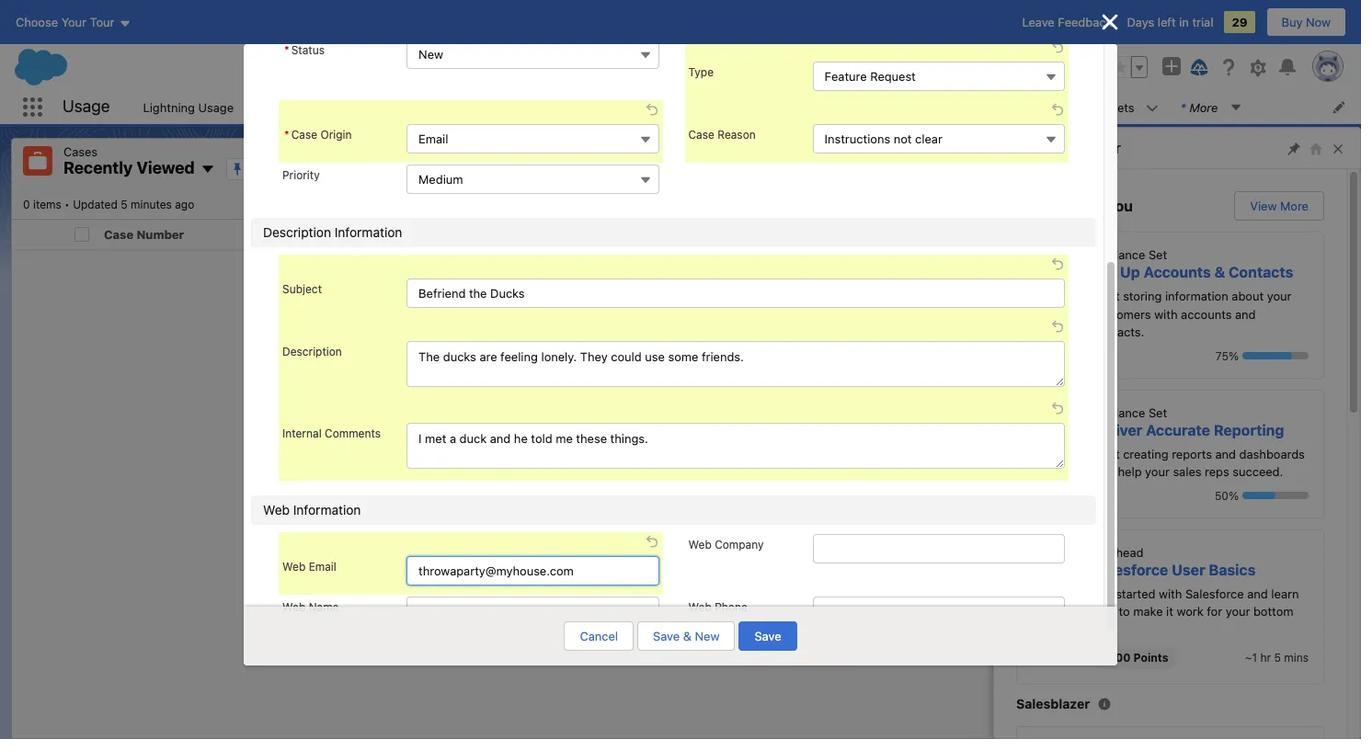 Task type: locate. For each thing, give the bounding box(es) containing it.
save for save & new
[[653, 629, 680, 644]]

1 horizontal spatial cases
[[622, 100, 656, 114]]

0 vertical spatial *
[[284, 44, 289, 57]]

and inside trailhead salesforce user basics get started with salesforce and learn how to make it work for your bottom line.
[[1247, 586, 1268, 601]]

1 horizontal spatial salesforce
[[1185, 586, 1244, 601]]

views.
[[711, 480, 746, 495]]

with down storing
[[1154, 307, 1178, 321]]

0 vertical spatial owner
[[1285, 154, 1321, 168]]

None search field
[[901, 182, 1122, 211]]

assets link
[[1086, 90, 1145, 124]]

mins
[[1284, 651, 1309, 665]]

2 start from the top
[[1092, 446, 1120, 461]]

2 progress bar progress bar from the top
[[1242, 492, 1309, 499]]

29
[[1232, 15, 1247, 29]]

haven't
[[595, 462, 636, 477]]

information
[[335, 225, 402, 240], [293, 503, 361, 518]]

your left bottom
[[1226, 604, 1250, 619]]

comments
[[325, 427, 381, 441]]

lightning usage
[[143, 100, 234, 114]]

progress bar progress bar right '75%'
[[1242, 352, 1309, 360]]

2 save from the left
[[754, 629, 781, 644]]

1 vertical spatial and
[[1215, 446, 1236, 461]]

1 vertical spatial owner
[[1100, 227, 1139, 241]]

1 vertical spatial subject
[[282, 283, 322, 297]]

2 horizontal spatial cases
[[705, 462, 739, 477]]

0 horizontal spatial &
[[683, 629, 691, 644]]

campaigns link
[[502, 90, 587, 124]]

case inside case number button
[[104, 227, 134, 241]]

1 vertical spatial you
[[571, 462, 592, 477]]

salesforce down trailhead
[[1092, 561, 1168, 578]]

for up case owner alias
[[1082, 198, 1103, 214]]

new for status, new button
[[419, 47, 443, 62]]

1 vertical spatial accounts
[[1144, 264, 1211, 280]]

0 horizontal spatial usage
[[63, 97, 110, 116]]

1 vertical spatial for
[[1207, 604, 1222, 619]]

0 vertical spatial salesforce
[[1092, 561, 1168, 578]]

recently viewed status
[[23, 197, 73, 211]]

web up web name
[[282, 560, 306, 574]]

1 horizontal spatial usage
[[198, 100, 234, 114]]

your
[[1267, 289, 1292, 303], [1145, 464, 1170, 479], [1226, 604, 1250, 619]]

1 horizontal spatial owner
[[1285, 154, 1321, 168]]

save right save & new
[[754, 629, 781, 644]]

2 vertical spatial new
[[695, 629, 720, 644]]

0 vertical spatial progress bar progress bar
[[1242, 352, 1309, 360]]

your down contacts
[[1267, 289, 1292, 303]]

0 vertical spatial subject
[[345, 227, 390, 241]]

save right cancel button
[[653, 629, 680, 644]]

phone
[[715, 601, 747, 615]]

* left status
[[284, 44, 289, 57]]

progress bar progress bar
[[1242, 352, 1309, 360], [1242, 492, 1309, 499]]

email up name
[[309, 560, 336, 574]]

50%
[[1215, 489, 1239, 503]]

new
[[419, 47, 443, 62], [1183, 154, 1208, 168], [695, 629, 720, 644]]

leave feedback link
[[1022, 15, 1112, 29]]

1 vertical spatial description
[[282, 345, 342, 359]]

dashboards
[[1239, 446, 1305, 461]]

1 progress bar progress bar from the top
[[1242, 352, 1309, 360]]

set for deliver
[[1148, 405, 1167, 420]]

status element
[[578, 219, 830, 250]]

save inside button
[[653, 629, 680, 644]]

owner for case
[[1100, 227, 1139, 241]]

start up that
[[1092, 446, 1120, 461]]

and down the about
[[1235, 307, 1256, 321]]

1 vertical spatial 5
[[1274, 651, 1281, 665]]

1 horizontal spatial email
[[419, 132, 448, 147]]

and up reps at bottom
[[1215, 446, 1236, 461]]

0 horizontal spatial your
[[1145, 464, 1170, 479]]

new up calendar 'link'
[[419, 47, 443, 62]]

1 start from the top
[[1092, 289, 1120, 303]]

days left in trial
[[1127, 15, 1213, 29]]

1 vertical spatial set
[[1092, 264, 1116, 280]]

0 horizontal spatial accounts
[[256, 100, 308, 114]]

search...
[[504, 60, 553, 74]]

usage up the recently
[[63, 97, 110, 116]]

& up 'information'
[[1214, 264, 1225, 280]]

0 vertical spatial cases
[[622, 100, 656, 114]]

new left change
[[1183, 154, 1208, 168]]

guidance
[[1009, 140, 1072, 156], [1092, 247, 1145, 262], [1092, 405, 1145, 420]]

set for set
[[1148, 247, 1167, 262]]

guidance inside guidance set set up accounts & contacts start storing information about your customers with accounts and contacts.
[[1092, 247, 1145, 262]]

~1
[[1245, 651, 1257, 665]]

list view controls image
[[1126, 182, 1166, 211]]

storing
[[1123, 289, 1162, 303]]

recently viewed
[[63, 158, 195, 177]]

you left haven't on the left of page
[[571, 462, 592, 477]]

your inside trailhead salesforce user basics get started with salesforce and learn how to make it work for your bottom line.
[[1226, 604, 1250, 619]]

1 vertical spatial information
[[293, 503, 361, 518]]

web up web email
[[263, 503, 290, 518]]

search... button
[[468, 52, 836, 82]]

1 horizontal spatial save
[[754, 629, 781, 644]]

case number button
[[97, 219, 317, 249]]

email down calendar
[[419, 132, 448, 147]]

days
[[1127, 15, 1154, 29]]

case down selected for you in the top right of the page
[[1068, 227, 1097, 241]]

0 vertical spatial &
[[1214, 264, 1225, 280]]

recently viewed|cases|list view element
[[11, 138, 1350, 739]]

owner inside change owner button
[[1285, 154, 1321, 168]]

progress bar progress bar down the succeed.
[[1242, 492, 1309, 499]]

web left name
[[282, 601, 306, 615]]

cases right cases icon
[[63, 144, 98, 159]]

1 horizontal spatial &
[[1214, 264, 1225, 280]]

case down 0 items • updated 5 minutes ago
[[104, 227, 134, 241]]

bottom
[[1253, 604, 1293, 619]]

your inside guidance set set up accounts & contacts start storing information about your customers with accounts and contacts.
[[1267, 289, 1292, 303]]

contact requests list item
[[691, 90, 836, 124]]

more
[[1280, 199, 1309, 213]]

save button
[[739, 622, 797, 651]]

center
[[1076, 140, 1121, 156]]

owner left alias
[[1100, 227, 1139, 241]]

1 horizontal spatial accounts
[[1144, 264, 1211, 280]]

0 vertical spatial and
[[1235, 307, 1256, 321]]

web left company
[[688, 538, 712, 552]]

1 vertical spatial new
[[1183, 154, 1208, 168]]

line.
[[1092, 622, 1115, 637]]

new inside button
[[1183, 154, 1208, 168]]

you up case owner alias
[[1106, 198, 1133, 214]]

1 horizontal spatial you
[[1106, 198, 1133, 214]]

with inside trailhead salesforce user basics get started with salesforce and learn how to make it work for your bottom line.
[[1159, 586, 1182, 601]]

status
[[571, 461, 790, 497]]

0 horizontal spatial new
[[419, 47, 443, 62]]

basics
[[1209, 561, 1256, 578]]

1 * from the top
[[284, 44, 289, 57]]

case
[[291, 128, 317, 142], [688, 128, 714, 142], [104, 227, 134, 241], [1068, 227, 1097, 241]]

5 right hr
[[1274, 651, 1281, 665]]

0 horizontal spatial subject
[[282, 283, 322, 297]]

guidance inside guidance set deliver accurate reporting start creating reports and dashboards that help your sales reps succeed.
[[1092, 405, 1145, 420]]

email inside button
[[419, 132, 448, 147]]

1 horizontal spatial your
[[1226, 604, 1250, 619]]

2 vertical spatial set
[[1148, 405, 1167, 420]]

case owner alias
[[1068, 227, 1172, 241]]

list
[[132, 90, 1361, 124]]

web name
[[282, 601, 339, 615]]

started
[[1116, 586, 1155, 601]]

set up accurate
[[1148, 405, 1167, 420]]

and inside guidance set deliver accurate reporting start creating reports and dashboards that help your sales reps succeed.
[[1215, 446, 1236, 461]]

0 vertical spatial description
[[263, 225, 331, 240]]

new button
[[1168, 147, 1222, 175]]

case inside case owner alias button
[[1068, 227, 1097, 241]]

view more
[[1250, 199, 1309, 213]]

•
[[64, 197, 70, 211]]

salesforce down basics
[[1185, 586, 1244, 601]]

0 vertical spatial guidance
[[1009, 140, 1072, 156]]

accounts
[[256, 100, 308, 114], [1144, 264, 1211, 280]]

1 vertical spatial start
[[1092, 446, 1120, 461]]

0 vertical spatial 5
[[121, 197, 127, 211]]

Web Company text field
[[813, 535, 1065, 564]]

1 vertical spatial your
[[1145, 464, 1170, 479]]

Internal Comments text field
[[407, 423, 1065, 469]]

2 horizontal spatial your
[[1267, 289, 1292, 303]]

creating
[[1123, 446, 1168, 461]]

*
[[284, 44, 289, 57], [284, 128, 289, 142]]

save inside button
[[754, 629, 781, 644]]

Priority button
[[407, 165, 659, 194]]

and up bottom
[[1247, 586, 1268, 601]]

2 vertical spatial cases
[[705, 462, 739, 477]]

0 vertical spatial information
[[335, 225, 402, 240]]

& down web phone
[[683, 629, 691, 644]]

1 save from the left
[[653, 629, 680, 644]]

start inside guidance set deliver accurate reporting start creating reports and dashboards that help your sales reps succeed.
[[1092, 446, 1120, 461]]

0 horizontal spatial save
[[653, 629, 680, 644]]

viewed
[[639, 462, 678, 477]]

guidance down case owner alias
[[1092, 247, 1145, 262]]

guidance set deliver accurate reporting start creating reports and dashboards that help your sales reps succeed.
[[1092, 405, 1305, 479]]

0 horizontal spatial owner
[[1100, 227, 1139, 241]]

new inside button
[[695, 629, 720, 644]]

updated
[[73, 197, 118, 211]]

contact requests link
[[691, 90, 812, 124]]

0 vertical spatial your
[[1267, 289, 1292, 303]]

usage right the lightning
[[198, 100, 234, 114]]

item number element
[[12, 219, 67, 250]]

owner right change
[[1285, 154, 1321, 168]]

0 vertical spatial you
[[1106, 198, 1133, 214]]

start up customers
[[1092, 289, 1120, 303]]

2 vertical spatial and
[[1247, 586, 1268, 601]]

1 vertical spatial cases
[[63, 144, 98, 159]]

new inside button
[[419, 47, 443, 62]]

0 vertical spatial email
[[419, 132, 448, 147]]

guidance for guidance center
[[1009, 140, 1072, 156]]

up
[[1120, 264, 1140, 280]]

~1 hr 5 mins
[[1245, 651, 1309, 665]]

guidance up deliver
[[1092, 405, 1145, 420]]

save
[[653, 629, 680, 644], [754, 629, 781, 644]]

with up the it
[[1159, 586, 1182, 601]]

0 vertical spatial set
[[1148, 247, 1167, 262]]

owner inside case owner alias button
[[1100, 227, 1139, 241]]

guidance for guidance set deliver accurate reporting start creating reports and dashboards that help your sales reps succeed.
[[1092, 405, 1145, 420]]

web left 'phone'
[[688, 601, 712, 615]]

deliver
[[1092, 422, 1142, 438]]

salesblazer
[[1016, 696, 1090, 712]]

cell
[[67, 219, 97, 250]]

set down alias
[[1148, 247, 1167, 262]]

save & new button
[[637, 622, 735, 651]]

0 vertical spatial with
[[1154, 307, 1178, 321]]

calendar
[[417, 100, 467, 114]]

2 horizontal spatial new
[[1183, 154, 1208, 168]]

description for description
[[282, 345, 342, 359]]

2 * from the top
[[284, 128, 289, 142]]

& inside button
[[683, 629, 691, 644]]

5 left minutes
[[121, 197, 127, 211]]

cases
[[622, 100, 656, 114], [63, 144, 98, 159], [705, 462, 739, 477]]

type
[[688, 66, 714, 80]]

alias
[[1142, 227, 1172, 241]]

case number element
[[97, 219, 349, 250]]

set inside guidance set deliver accurate reporting start creating reports and dashboards that help your sales reps succeed.
[[1148, 405, 1167, 420]]

description
[[263, 225, 331, 240], [282, 345, 342, 359]]

Status, New button
[[407, 40, 659, 69]]

2 vertical spatial guidance
[[1092, 405, 1145, 420]]

1 horizontal spatial subject
[[345, 227, 390, 241]]

clear
[[915, 132, 942, 147]]

progress bar progress bar for deliver accurate reporting
[[1242, 492, 1309, 499]]

accounts inside accounts link
[[256, 100, 308, 114]]

status
[[291, 44, 325, 57]]

your down creating
[[1145, 464, 1170, 479]]

1 vertical spatial progress bar progress bar
[[1242, 492, 1309, 499]]

1 horizontal spatial for
[[1207, 604, 1222, 619]]

1 vertical spatial with
[[1159, 586, 1182, 601]]

new down web phone
[[695, 629, 720, 644]]

2 vertical spatial your
[[1226, 604, 1250, 619]]

minutes
[[131, 197, 172, 211]]

trial
[[1192, 15, 1213, 29]]

case for case reason
[[688, 128, 714, 142]]

usage inside list
[[198, 100, 234, 114]]

1 vertical spatial guidance
[[1092, 247, 1145, 262]]

set left up
[[1092, 264, 1116, 280]]

1 vertical spatial &
[[683, 629, 691, 644]]

salesforce user basics button
[[1092, 561, 1256, 578]]

1 horizontal spatial new
[[695, 629, 720, 644]]

cell inside recently viewed|cases|list view element
[[67, 219, 97, 250]]

0 vertical spatial for
[[1082, 198, 1103, 214]]

reports
[[1172, 446, 1212, 461]]

feedback
[[1058, 15, 1112, 29]]

email
[[419, 132, 448, 147], [309, 560, 336, 574]]

0 horizontal spatial you
[[571, 462, 592, 477]]

progress bar progress bar for set up accounts & contacts
[[1242, 352, 1309, 360]]

accounts up * case origin
[[256, 100, 308, 114]]

cases up views.
[[705, 462, 739, 477]]

Description text field
[[407, 342, 1065, 388]]

save & new
[[653, 629, 720, 644]]

cases list item
[[611, 90, 691, 124]]

owner
[[1285, 154, 1321, 168], [1100, 227, 1139, 241]]

1 vertical spatial email
[[309, 560, 336, 574]]

web
[[263, 503, 290, 518], [688, 538, 712, 552], [282, 560, 306, 574], [282, 601, 306, 615], [688, 601, 712, 615]]

usage
[[63, 97, 110, 116], [198, 100, 234, 114]]

you haven't viewed any cases recently. try switching list views.
[[571, 462, 790, 495]]

cases down search... button
[[622, 100, 656, 114]]

you
[[1106, 198, 1133, 214], [571, 462, 592, 477]]

case reason
[[688, 128, 756, 142]]

accounts up 'information'
[[1144, 264, 1211, 280]]

0 vertical spatial start
[[1092, 289, 1120, 303]]

you inside 'you haven't viewed any cases recently. try switching list views.'
[[571, 462, 592, 477]]

case left reason
[[688, 128, 714, 142]]

1 vertical spatial *
[[284, 128, 289, 142]]

description down the priority
[[263, 225, 331, 240]]

for right work at the bottom of page
[[1207, 604, 1222, 619]]

description up internal
[[282, 345, 342, 359]]

0 vertical spatial accounts
[[256, 100, 308, 114]]

status containing you haven't viewed any cases recently.
[[571, 461, 790, 497]]

* down accounts link
[[284, 128, 289, 142]]

0 vertical spatial new
[[419, 47, 443, 62]]

subject button
[[337, 219, 558, 249]]

group
[[1109, 56, 1148, 78]]

list
[[692, 480, 708, 495]]

hr
[[1260, 651, 1271, 665]]

guidance down analytics link on the right top of the page
[[1009, 140, 1072, 156]]

0 horizontal spatial 5
[[121, 197, 127, 211]]



Task type: vqa. For each thing, say whether or not it's contained in the screenshot.
at
no



Task type: describe. For each thing, give the bounding box(es) containing it.
case down the accounts list item
[[291, 128, 317, 142]]

feature request
[[825, 69, 916, 84]]

feature
[[825, 69, 867, 84]]

succeed.
[[1233, 464, 1283, 479]]

subject element
[[337, 219, 589, 250]]

request
[[870, 69, 916, 84]]

subject inside button
[[345, 227, 390, 241]]

and for accurate
[[1215, 446, 1236, 461]]

origin
[[320, 128, 352, 142]]

* status
[[284, 44, 325, 57]]

Web Email text field
[[407, 557, 659, 586]]

guidance for guidance set set up accounts & contacts start storing information about your customers with accounts and contacts.
[[1092, 247, 1145, 262]]

how
[[1092, 604, 1115, 619]]

progress bar image
[[1242, 492, 1275, 499]]

priority
[[282, 169, 320, 183]]

Case Origin, Email button
[[407, 125, 659, 154]]

about
[[1232, 289, 1264, 303]]

Search Recently Viewed list view. search field
[[901, 182, 1122, 211]]

analytics link
[[1013, 90, 1086, 124]]

medium
[[419, 172, 463, 187]]

contact
[[702, 100, 746, 114]]

user
[[1172, 561, 1205, 578]]

cancel button
[[564, 622, 634, 651]]

set up accounts & contacts button
[[1092, 264, 1293, 280]]

web company
[[688, 538, 764, 552]]

leave
[[1022, 15, 1055, 29]]

web for web phone
[[688, 601, 712, 615]]

any
[[682, 462, 701, 477]]

Type button
[[813, 62, 1065, 91]]

reporting
[[1214, 422, 1284, 438]]

contact requests
[[702, 100, 801, 114]]

Subject text field
[[407, 279, 1065, 308]]

web for web email
[[282, 560, 306, 574]]

inverse image
[[1099, 11, 1121, 33]]

0
[[23, 197, 30, 211]]

action image
[[1301, 219, 1349, 249]]

lightning usage link
[[132, 90, 245, 124]]

accurate
[[1146, 422, 1210, 438]]

new for new button
[[1183, 154, 1208, 168]]

status inside recently viewed|cases|list view element
[[571, 461, 790, 497]]

leave feedback
[[1022, 15, 1112, 29]]

and for basics
[[1247, 586, 1268, 601]]

owner for change
[[1285, 154, 1321, 168]]

date/time opened element
[[819, 219, 1071, 250]]

Web Name text field
[[407, 597, 659, 627]]

accounts inside guidance set set up accounts & contacts start storing information about your customers with accounts and contacts.
[[1144, 264, 1211, 280]]

cases link
[[611, 90, 667, 124]]

that
[[1092, 464, 1115, 479]]

help
[[1118, 464, 1142, 479]]

assets list item
[[1086, 90, 1169, 124]]

0 horizontal spatial salesforce
[[1092, 561, 1168, 578]]

progress bar image
[[1242, 352, 1292, 360]]

viewed
[[137, 158, 195, 177]]

recently
[[63, 158, 133, 177]]

internal
[[282, 427, 322, 441]]

change owner button
[[1224, 147, 1336, 175]]

* case origin
[[284, 128, 352, 142]]

learn
[[1271, 586, 1299, 601]]

try
[[615, 480, 632, 495]]

* for * status
[[284, 44, 289, 57]]

deliver accurate reporting button
[[1092, 422, 1284, 438]]

cases image
[[23, 146, 52, 176]]

1 vertical spatial salesforce
[[1185, 586, 1244, 601]]

internal comments
[[282, 427, 381, 441]]

view more button
[[1234, 191, 1324, 221]]

calendar list item
[[406, 90, 502, 124]]

save for save
[[754, 629, 781, 644]]

recently.
[[742, 462, 790, 477]]

campaigns list item
[[502, 90, 611, 124]]

to
[[1119, 604, 1130, 619]]

* for * case origin
[[284, 128, 289, 142]]

web phone
[[688, 601, 747, 615]]

web for web company
[[688, 538, 712, 552]]

sales
[[1173, 464, 1201, 479]]

action element
[[1301, 219, 1349, 250]]

for inside trailhead salesforce user basics get started with salesforce and learn how to make it work for your bottom line.
[[1207, 604, 1222, 619]]

with inside guidance set set up accounts & contacts start storing information about your customers with accounts and contacts.
[[1154, 307, 1178, 321]]

contacts.
[[1092, 325, 1144, 339]]

accounts link
[[245, 90, 319, 124]]

buy now
[[1281, 15, 1331, 29]]

list containing lightning usage
[[132, 90, 1361, 124]]

web for web name
[[282, 601, 306, 615]]

& inside guidance set set up accounts & contacts start storing information about your customers with accounts and contacts.
[[1214, 264, 1225, 280]]

start inside guidance set set up accounts & contacts start storing information about your customers with accounts and contacts.
[[1092, 289, 1120, 303]]

analytics
[[1024, 100, 1075, 114]]

it
[[1166, 604, 1173, 619]]

your inside guidance set deliver accurate reporting start creating reports and dashboards that help your sales reps succeed.
[[1145, 464, 1170, 479]]

items
[[33, 197, 61, 211]]

lightning
[[143, 100, 195, 114]]

case for case number
[[104, 227, 134, 241]]

guidance center
[[1009, 140, 1121, 156]]

Case Reason button
[[813, 125, 1065, 154]]

points
[[1133, 651, 1168, 665]]

and inside guidance set set up accounts & contacts start storing information about your customers with accounts and contacts.
[[1235, 307, 1256, 321]]

0 horizontal spatial cases
[[63, 144, 98, 159]]

reps
[[1205, 464, 1229, 479]]

customers
[[1092, 307, 1151, 321]]

web for web information
[[263, 503, 290, 518]]

now
[[1306, 15, 1331, 29]]

company
[[715, 538, 764, 552]]

case owner alias element
[[1060, 219, 1312, 250]]

make
[[1133, 604, 1163, 619]]

not
[[894, 132, 912, 147]]

case for case owner alias
[[1068, 227, 1097, 241]]

Web Phone text field
[[813, 597, 1065, 627]]

information for web information
[[293, 503, 361, 518]]

75%
[[1215, 349, 1239, 363]]

cases inside 'you haven't viewed any cases recently. try switching list views.'
[[705, 462, 739, 477]]

1 horizontal spatial 5
[[1274, 651, 1281, 665]]

0 horizontal spatial for
[[1082, 198, 1103, 214]]

get
[[1092, 586, 1112, 601]]

name
[[309, 601, 339, 615]]

number
[[137, 227, 184, 241]]

guidance set set up accounts & contacts start storing information about your customers with accounts and contacts.
[[1092, 247, 1293, 339]]

selected
[[1016, 198, 1079, 214]]

description for description information
[[263, 225, 331, 240]]

item number image
[[12, 219, 67, 249]]

buy now button
[[1266, 7, 1346, 37]]

case number
[[104, 227, 184, 241]]

+300 points
[[1101, 651, 1168, 665]]

0 horizontal spatial email
[[309, 560, 336, 574]]

information for description information
[[335, 225, 402, 240]]

change
[[1239, 154, 1282, 168]]

ago
[[175, 197, 194, 211]]

0 items • updated 5 minutes ago
[[23, 197, 194, 211]]

cases inside list item
[[622, 100, 656, 114]]

description information
[[263, 225, 402, 240]]

5 inside recently viewed|cases|list view element
[[121, 197, 127, 211]]

accounts list item
[[245, 90, 343, 124]]

information
[[1165, 289, 1228, 303]]

contacts
[[1229, 264, 1293, 280]]

requests
[[749, 100, 801, 114]]



